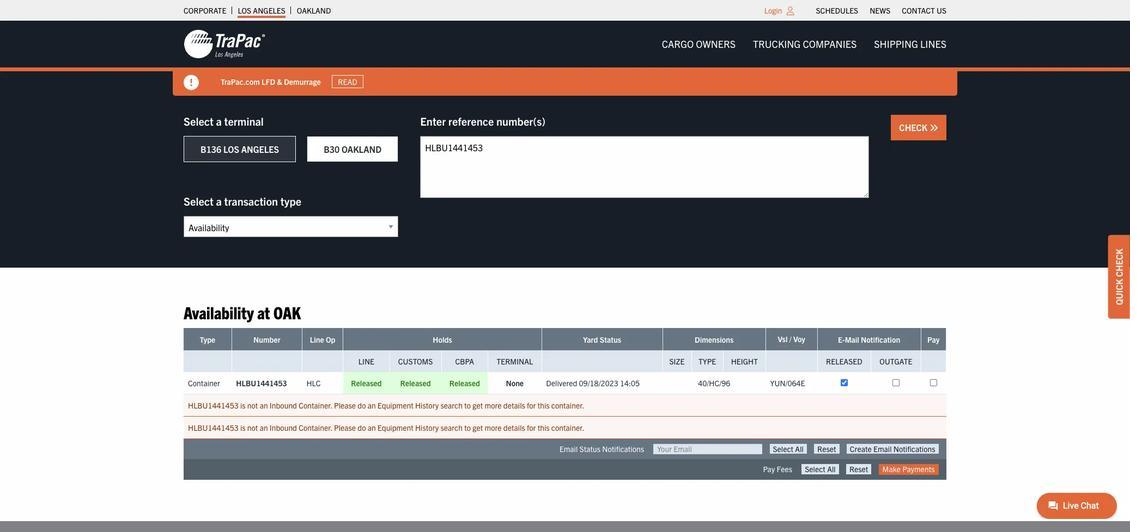 Task type: describe. For each thing, give the bounding box(es) containing it.
make payments
[[883, 465, 935, 475]]

2 inbound from the top
[[270, 424, 297, 433]]

&
[[277, 77, 282, 86]]

schedules
[[816, 5, 858, 15]]

2 search from the top
[[441, 424, 463, 433]]

check inside button
[[899, 122, 930, 133]]

1 more from the top
[[485, 401, 502, 411]]

0 vertical spatial hlbu1441453
[[236, 379, 287, 389]]

line for line
[[359, 357, 374, 367]]

09/18/2023
[[579, 379, 618, 389]]

select for select a transaction type
[[184, 195, 214, 208]]

op
[[326, 335, 335, 345]]

yard status
[[583, 335, 621, 345]]

banner containing cargo owners
[[0, 21, 1130, 96]]

menu bar containing cargo owners
[[653, 33, 955, 55]]

trapac.com
[[221, 77, 260, 86]]

2 container. from the top
[[551, 424, 584, 433]]

2 more from the top
[[485, 424, 502, 433]]

oak
[[273, 302, 301, 323]]

enter reference number(s)
[[420, 114, 546, 128]]

check button
[[891, 115, 947, 141]]

1 history from the top
[[415, 401, 439, 411]]

availability
[[184, 302, 254, 323]]

1 vertical spatial angeles
[[241, 144, 279, 155]]

line for line op
[[310, 335, 324, 345]]

schedules link
[[816, 3, 858, 18]]

contact us
[[902, 5, 947, 15]]

owners
[[696, 38, 736, 50]]

trucking companies
[[753, 38, 857, 50]]

1 details from the top
[[503, 401, 525, 411]]

lfd
[[262, 77, 275, 86]]

status for email
[[580, 445, 601, 455]]

mail
[[845, 335, 859, 345]]

1 to from the top
[[464, 401, 471, 411]]

14:05
[[620, 379, 640, 389]]

lines
[[921, 38, 947, 50]]

news link
[[870, 3, 891, 18]]

select for select a terminal
[[184, 114, 214, 128]]

Your Email email field
[[654, 445, 763, 455]]

read link
[[332, 75, 364, 88]]

vsl
[[778, 335, 788, 345]]

1 vertical spatial los
[[223, 144, 239, 155]]

2 is from the top
[[240, 424, 246, 433]]

Enter reference number(s) text field
[[420, 136, 869, 198]]

1 this from the top
[[538, 401, 550, 411]]

light image
[[787, 7, 794, 15]]

email status notifications
[[560, 445, 644, 455]]

read
[[338, 77, 357, 87]]

1 hlbu1441453 is not an inbound container. please do an equipment history search to get more details for this container. from the top
[[188, 401, 584, 411]]

none
[[506, 379, 524, 389]]

e-
[[838, 335, 845, 345]]

make
[[883, 465, 901, 475]]

at
[[257, 302, 270, 323]]

corporate
[[184, 5, 226, 15]]

40/hc/96
[[698, 379, 730, 389]]

2 history from the top
[[415, 424, 439, 433]]

vsl / voy
[[778, 335, 806, 345]]

check inside 'link'
[[1114, 249, 1125, 277]]

menu bar containing schedules
[[810, 3, 952, 18]]

make payments link
[[879, 465, 939, 476]]

notification
[[861, 335, 900, 345]]

shipping lines
[[874, 38, 947, 50]]

cargo
[[662, 38, 694, 50]]

shipping
[[874, 38, 918, 50]]

2 to from the top
[[464, 424, 471, 433]]

line op
[[310, 335, 335, 345]]

hlc
[[307, 379, 321, 389]]

released down the customs
[[400, 379, 431, 389]]

height
[[731, 357, 758, 367]]

availability at oak
[[184, 302, 301, 323]]

0 vertical spatial angeles
[[253, 5, 285, 15]]

quick check
[[1114, 249, 1125, 306]]

contact us link
[[902, 3, 947, 18]]

delivered
[[546, 379, 577, 389]]

a for terminal
[[216, 114, 222, 128]]

trucking
[[753, 38, 801, 50]]

type
[[281, 195, 301, 208]]

login link
[[764, 5, 782, 15]]

yard
[[583, 335, 598, 345]]

outgate
[[880, 357, 913, 367]]

0 vertical spatial type
[[200, 335, 215, 345]]

login
[[764, 5, 782, 15]]

1 inbound from the top
[[270, 401, 297, 411]]

oakland link
[[297, 3, 331, 18]]

customs
[[398, 357, 433, 367]]

number(s)
[[496, 114, 546, 128]]

/
[[790, 335, 792, 345]]

0 vertical spatial oakland
[[297, 5, 331, 15]]

corporate link
[[184, 3, 226, 18]]

quick check link
[[1109, 236, 1130, 319]]



Task type: vqa. For each thing, say whether or not it's contained in the screenshot.
-
no



Task type: locate. For each thing, give the bounding box(es) containing it.
type down dimensions
[[699, 357, 716, 367]]

2 please from the top
[[334, 424, 356, 433]]

email
[[560, 445, 578, 455]]

0 vertical spatial line
[[310, 335, 324, 345]]

oakland right b30
[[342, 144, 382, 155]]

status for yard
[[600, 335, 621, 345]]

number
[[253, 335, 281, 345]]

0 vertical spatial inbound
[[270, 401, 297, 411]]

1 vertical spatial this
[[538, 424, 550, 433]]

a for transaction
[[216, 195, 222, 208]]

0 vertical spatial a
[[216, 114, 222, 128]]

pay fees
[[763, 465, 792, 475]]

notifications
[[602, 445, 644, 455]]

b136
[[201, 144, 221, 155]]

status right email
[[580, 445, 601, 455]]

cbpa
[[455, 357, 474, 367]]

select up b136
[[184, 114, 214, 128]]

do
[[358, 401, 366, 411], [358, 424, 366, 433]]

demurrage
[[284, 77, 321, 86]]

menu bar
[[810, 3, 952, 18], [653, 33, 955, 55]]

1 search from the top
[[441, 401, 463, 411]]

1 vertical spatial container.
[[551, 424, 584, 433]]

pay right notification
[[928, 335, 940, 345]]

0 vertical spatial for
[[527, 401, 536, 411]]

2 container. from the top
[[299, 424, 332, 433]]

menu bar down 'light' image
[[653, 33, 955, 55]]

0 vertical spatial hlbu1441453 is not an inbound container. please do an equipment history search to get more details for this container.
[[188, 401, 584, 411]]

1 vertical spatial type
[[699, 357, 716, 367]]

dimensions
[[695, 335, 734, 345]]

status right yard on the right bottom of the page
[[600, 335, 621, 345]]

los
[[238, 5, 251, 15], [223, 144, 239, 155]]

1 vertical spatial not
[[247, 424, 258, 433]]

oakland right los angeles link
[[297, 5, 331, 15]]

2 a from the top
[[216, 195, 222, 208]]

0 vertical spatial is
[[240, 401, 246, 411]]

inbound
[[270, 401, 297, 411], [270, 424, 297, 433]]

companies
[[803, 38, 857, 50]]

0 vertical spatial menu bar
[[810, 3, 952, 18]]

1 horizontal spatial oakland
[[342, 144, 382, 155]]

0 vertical spatial solid image
[[184, 75, 199, 90]]

0 horizontal spatial line
[[310, 335, 324, 345]]

released down e-
[[826, 357, 863, 367]]

1 horizontal spatial line
[[359, 357, 374, 367]]

2 get from the top
[[473, 424, 483, 433]]

2 equipment from the top
[[378, 424, 413, 433]]

cargo owners
[[662, 38, 736, 50]]

terminal
[[497, 357, 533, 367]]

los angeles link
[[238, 3, 285, 18]]

2 select from the top
[[184, 195, 214, 208]]

1 vertical spatial check
[[1114, 249, 1125, 277]]

1 vertical spatial a
[[216, 195, 222, 208]]

1 vertical spatial search
[[441, 424, 463, 433]]

0 vertical spatial get
[[473, 401, 483, 411]]

solid image
[[184, 75, 199, 90], [930, 124, 938, 132]]

hlbu1441453 is not an inbound container. please do an equipment history search to get more details for this container.
[[188, 401, 584, 411], [188, 424, 584, 433]]

0 vertical spatial los
[[238, 5, 251, 15]]

is
[[240, 401, 246, 411], [240, 424, 246, 433]]

1 a from the top
[[216, 114, 222, 128]]

voy
[[793, 335, 806, 345]]

holds
[[433, 335, 452, 345]]

size
[[670, 357, 685, 367]]

1 vertical spatial select
[[184, 195, 214, 208]]

solid image inside check button
[[930, 124, 938, 132]]

1 vertical spatial do
[[358, 424, 366, 433]]

terminal
[[224, 114, 264, 128]]

0 vertical spatial more
[[485, 401, 502, 411]]

0 vertical spatial container.
[[551, 401, 584, 411]]

shipping lines link
[[866, 33, 955, 55]]

released right hlc
[[351, 379, 382, 389]]

los up los angeles image at the left top of the page
[[238, 5, 251, 15]]

footer
[[0, 522, 1130, 533]]

1 vertical spatial solid image
[[930, 124, 938, 132]]

b30 oakland
[[324, 144, 382, 155]]

1 container. from the top
[[299, 401, 332, 411]]

0 vertical spatial status
[[600, 335, 621, 345]]

type
[[200, 335, 215, 345], [699, 357, 716, 367]]

1 vertical spatial is
[[240, 424, 246, 433]]

fees
[[777, 465, 792, 475]]

details
[[503, 401, 525, 411], [503, 424, 525, 433]]

1 vertical spatial oakland
[[342, 144, 382, 155]]

pay for pay
[[928, 335, 940, 345]]

a left the terminal
[[216, 114, 222, 128]]

1 vertical spatial status
[[580, 445, 601, 455]]

select
[[184, 114, 214, 128], [184, 195, 214, 208]]

delivered 09/18/2023 14:05
[[546, 379, 640, 389]]

banner
[[0, 21, 1130, 96]]

1 vertical spatial line
[[359, 357, 374, 367]]

1 vertical spatial menu bar
[[653, 33, 955, 55]]

quick
[[1114, 279, 1125, 306]]

menu bar up shipping
[[810, 3, 952, 18]]

enter
[[420, 114, 446, 128]]

contact
[[902, 5, 935, 15]]

transaction
[[224, 195, 278, 208]]

1 not from the top
[[247, 401, 258, 411]]

los right b136
[[223, 144, 239, 155]]

los angeles image
[[184, 29, 265, 59]]

container.
[[551, 401, 584, 411], [551, 424, 584, 433]]

0 vertical spatial pay
[[928, 335, 940, 345]]

1 vertical spatial details
[[503, 424, 525, 433]]

container.
[[299, 401, 332, 411], [299, 424, 332, 433]]

0 horizontal spatial solid image
[[184, 75, 199, 90]]

los angeles
[[238, 5, 285, 15]]

None button
[[770, 445, 807, 455], [814, 445, 840, 455], [847, 445, 939, 455], [802, 465, 839, 475], [846, 465, 872, 475], [770, 445, 807, 455], [814, 445, 840, 455], [847, 445, 939, 455], [802, 465, 839, 475], [846, 465, 872, 475]]

a left transaction
[[216, 195, 222, 208]]

1 equipment from the top
[[378, 401, 413, 411]]

search
[[441, 401, 463, 411], [441, 424, 463, 433]]

1 do from the top
[[358, 401, 366, 411]]

container
[[188, 379, 220, 389]]

hlbu1441453
[[236, 379, 287, 389], [188, 401, 239, 411], [188, 424, 239, 433]]

select a terminal
[[184, 114, 264, 128]]

0 vertical spatial please
[[334, 401, 356, 411]]

get
[[473, 401, 483, 411], [473, 424, 483, 433]]

b136 los angeles
[[201, 144, 279, 155]]

container. down delivered
[[551, 401, 584, 411]]

1 vertical spatial history
[[415, 424, 439, 433]]

0 vertical spatial select
[[184, 114, 214, 128]]

pay for pay fees
[[763, 465, 775, 475]]

1 vertical spatial more
[[485, 424, 502, 433]]

None checkbox
[[841, 380, 848, 387], [893, 380, 900, 387], [930, 380, 937, 387], [841, 380, 848, 387], [893, 380, 900, 387], [930, 380, 937, 387]]

equipment
[[378, 401, 413, 411], [378, 424, 413, 433]]

released down cbpa at the left of page
[[449, 379, 480, 389]]

2 this from the top
[[538, 424, 550, 433]]

select left transaction
[[184, 195, 214, 208]]

trucking companies link
[[744, 33, 866, 55]]

0 vertical spatial equipment
[[378, 401, 413, 411]]

line
[[310, 335, 324, 345], [359, 357, 374, 367]]

1 select from the top
[[184, 114, 214, 128]]

pay left fees
[[763, 465, 775, 475]]

0 vertical spatial search
[[441, 401, 463, 411]]

0 vertical spatial not
[[247, 401, 258, 411]]

0 vertical spatial this
[[538, 401, 550, 411]]

1 horizontal spatial check
[[1114, 249, 1125, 277]]

container. up email
[[551, 424, 584, 433]]

history
[[415, 401, 439, 411], [415, 424, 439, 433]]

1 vertical spatial inbound
[[270, 424, 297, 433]]

us
[[937, 5, 947, 15]]

for
[[527, 401, 536, 411], [527, 424, 536, 433]]

2 for from the top
[[527, 424, 536, 433]]

0 vertical spatial do
[[358, 401, 366, 411]]

news
[[870, 5, 891, 15]]

status
[[600, 335, 621, 345], [580, 445, 601, 455]]

1 horizontal spatial solid image
[[930, 124, 938, 132]]

1 horizontal spatial type
[[699, 357, 716, 367]]

pay
[[928, 335, 940, 345], [763, 465, 775, 475]]

0 horizontal spatial check
[[899, 122, 930, 133]]

2 vertical spatial hlbu1441453
[[188, 424, 239, 433]]

0 horizontal spatial pay
[[763, 465, 775, 475]]

payments
[[903, 465, 935, 475]]

0 vertical spatial check
[[899, 122, 930, 133]]

line left op
[[310, 335, 324, 345]]

cargo owners link
[[653, 33, 744, 55]]

0 horizontal spatial oakland
[[297, 5, 331, 15]]

oakland
[[297, 5, 331, 15], [342, 144, 382, 155]]

1 vertical spatial get
[[473, 424, 483, 433]]

1 vertical spatial please
[[334, 424, 356, 433]]

select a transaction type
[[184, 195, 301, 208]]

e-mail notification
[[838, 335, 900, 345]]

angeles down the terminal
[[241, 144, 279, 155]]

b30
[[324, 144, 340, 155]]

1 horizontal spatial pay
[[928, 335, 940, 345]]

1 vertical spatial hlbu1441453
[[188, 401, 239, 411]]

1 container. from the top
[[551, 401, 584, 411]]

1 vertical spatial pay
[[763, 465, 775, 475]]

1 vertical spatial to
[[464, 424, 471, 433]]

1 for from the top
[[527, 401, 536, 411]]

angeles left oakland link
[[253, 5, 285, 15]]

2 hlbu1441453 is not an inbound container. please do an equipment history search to get more details for this container. from the top
[[188, 424, 584, 433]]

0 vertical spatial to
[[464, 401, 471, 411]]

yun/064e
[[770, 379, 805, 389]]

type down availability
[[200, 335, 215, 345]]

0 vertical spatial container.
[[299, 401, 332, 411]]

angeles
[[253, 5, 285, 15], [241, 144, 279, 155]]

1 vertical spatial for
[[527, 424, 536, 433]]

1 vertical spatial container.
[[299, 424, 332, 433]]

please
[[334, 401, 356, 411], [334, 424, 356, 433]]

2 details from the top
[[503, 424, 525, 433]]

an
[[260, 401, 268, 411], [368, 401, 376, 411], [260, 424, 268, 433], [368, 424, 376, 433]]

to
[[464, 401, 471, 411], [464, 424, 471, 433]]

1 is from the top
[[240, 401, 246, 411]]

1 vertical spatial hlbu1441453 is not an inbound container. please do an equipment history search to get more details for this container.
[[188, 424, 584, 433]]

a
[[216, 114, 222, 128], [216, 195, 222, 208]]

trapac.com lfd & demurrage
[[221, 77, 321, 86]]

0 horizontal spatial type
[[200, 335, 215, 345]]

reference
[[448, 114, 494, 128]]

2 not from the top
[[247, 424, 258, 433]]

line left the customs
[[359, 357, 374, 367]]

0 vertical spatial details
[[503, 401, 525, 411]]

0 vertical spatial history
[[415, 401, 439, 411]]

more
[[485, 401, 502, 411], [485, 424, 502, 433]]

2 do from the top
[[358, 424, 366, 433]]

1 vertical spatial equipment
[[378, 424, 413, 433]]

1 get from the top
[[473, 401, 483, 411]]

1 please from the top
[[334, 401, 356, 411]]



